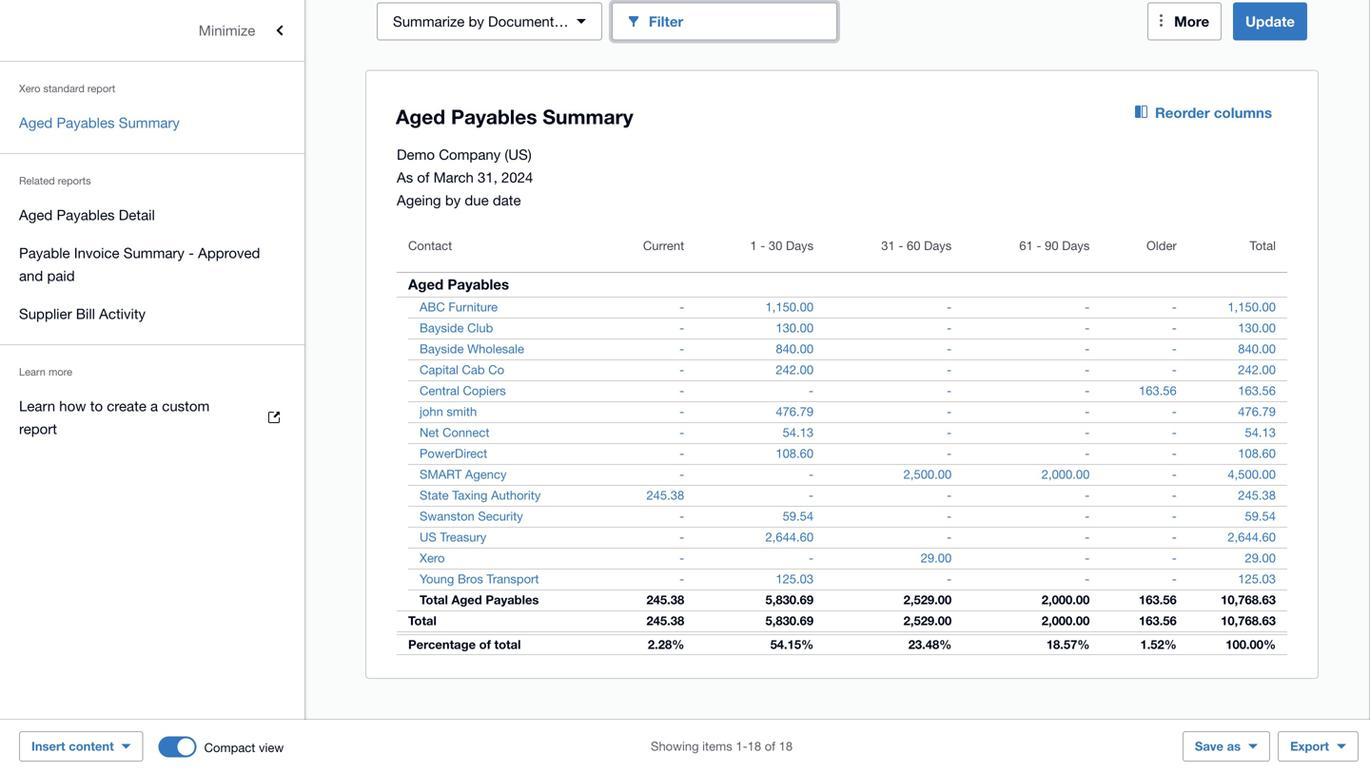 Task type: locate. For each thing, give the bounding box(es) containing it.
29.00 link down 4,500.00 link
[[1234, 549, 1288, 568]]

0 horizontal spatial 476.79 link
[[765, 403, 825, 422]]

0 horizontal spatial 242.00 link
[[765, 361, 825, 380]]

of inside "demo company (us) as of march 31, 2024 ageing by due date"
[[417, 169, 430, 186]]

0 horizontal spatial 1,150.00
[[766, 300, 814, 315]]

2 bayside from the top
[[420, 342, 464, 356]]

xero left standard on the left of page
[[19, 82, 40, 95]]

0 horizontal spatial 54.13 link
[[771, 423, 825, 443]]

bayside club
[[420, 321, 493, 335]]

163.56
[[1139, 384, 1177, 398], [1238, 384, 1276, 398], [1139, 593, 1177, 608], [1139, 614, 1177, 629]]

1 horizontal spatial 163.56 link
[[1227, 382, 1288, 401]]

242.00 link
[[765, 361, 825, 380], [1227, 361, 1288, 380]]

report
[[87, 82, 115, 95], [19, 421, 57, 437]]

18 right items
[[748, 739, 761, 754]]

2 125.03 link from the left
[[1227, 570, 1288, 589]]

compact
[[204, 741, 255, 756]]

1 10,768.63 from the top
[[1221, 593, 1276, 608]]

23.48%
[[909, 638, 952, 652]]

0 vertical spatial 2,529.00
[[904, 593, 952, 608]]

total
[[1250, 238, 1276, 253], [420, 593, 448, 608], [408, 614, 437, 629]]

-
[[761, 238, 765, 253], [899, 238, 903, 253], [1037, 238, 1042, 253], [189, 245, 194, 261], [680, 300, 684, 315], [947, 300, 952, 315], [1085, 300, 1090, 315], [1172, 300, 1177, 315], [680, 321, 684, 335], [947, 321, 952, 335], [1085, 321, 1090, 335], [1172, 321, 1177, 335], [680, 342, 684, 356], [947, 342, 952, 356], [1085, 342, 1090, 356], [1172, 342, 1177, 356], [680, 363, 684, 377], [947, 363, 952, 377], [1085, 363, 1090, 377], [1172, 363, 1177, 377], [680, 384, 684, 398], [809, 384, 814, 398], [947, 384, 952, 398], [1085, 384, 1090, 398], [680, 404, 684, 419], [947, 404, 952, 419], [1085, 404, 1090, 419], [1172, 404, 1177, 419], [680, 425, 684, 440], [947, 425, 952, 440], [1085, 425, 1090, 440], [1172, 425, 1177, 440], [680, 446, 684, 461], [947, 446, 952, 461], [1085, 446, 1090, 461], [1172, 446, 1177, 461], [680, 467, 684, 482], [809, 467, 814, 482], [1172, 467, 1177, 482], [809, 488, 814, 503], [947, 488, 952, 503], [1085, 488, 1090, 503], [1172, 488, 1177, 503], [680, 509, 684, 524], [947, 509, 952, 524], [1085, 509, 1090, 524], [1172, 509, 1177, 524], [680, 530, 684, 545], [947, 530, 952, 545], [1085, 530, 1090, 545], [1172, 530, 1177, 545], [680, 551, 684, 566], [809, 551, 814, 566], [1085, 551, 1090, 566], [1172, 551, 1177, 566], [680, 572, 684, 587], [947, 572, 952, 587], [1085, 572, 1090, 587], [1172, 572, 1177, 587]]

3 2,000.00 from the top
[[1042, 614, 1090, 629]]

0 horizontal spatial xero
[[19, 82, 40, 95]]

130.00 link down total button
[[1227, 319, 1288, 338]]

0 horizontal spatial 163.56 link
[[1128, 382, 1188, 401]]

1 130.00 link from the left
[[765, 319, 825, 338]]

john smith
[[420, 404, 477, 419]]

xero
[[19, 82, 40, 95], [420, 551, 445, 566]]

days inside the 61 - 90 days button
[[1062, 238, 1090, 253]]

learn down the learn more
[[19, 398, 55, 414]]

1 vertical spatial summary
[[123, 245, 185, 261]]

0 vertical spatial of
[[417, 169, 430, 186]]

0 vertical spatial xero
[[19, 82, 40, 95]]

1 horizontal spatial 1,150.00
[[1228, 300, 1276, 315]]

days right 60 at the right top of the page
[[924, 238, 952, 253]]

125.03 up 100.00%
[[1238, 572, 1276, 587]]

1 horizontal spatial 59.54 link
[[1234, 507, 1288, 526]]

bill
[[76, 305, 95, 322]]

1,150.00 link
[[754, 298, 825, 317], [1217, 298, 1288, 317]]

bayside wholesale
[[420, 342, 524, 356]]

xero down us
[[420, 551, 445, 566]]

by
[[469, 13, 484, 30], [445, 192, 461, 208]]

2,000.00 link
[[1030, 465, 1101, 484]]

29.00 down 2,500.00 link at the right bottom
[[921, 551, 952, 566]]

by left document
[[469, 13, 484, 30]]

2 1,150.00 from the left
[[1228, 300, 1276, 315]]

2 vertical spatial total
[[408, 614, 437, 629]]

reorder columns
[[1155, 104, 1272, 121]]

1 vertical spatial total
[[420, 593, 448, 608]]

0 horizontal spatial of
[[417, 169, 430, 186]]

1 horizontal spatial 130.00
[[1238, 321, 1276, 335]]

5,830.69
[[766, 593, 814, 608], [766, 614, 814, 629]]

payables for aged payables detail
[[57, 207, 115, 223]]

insert content
[[31, 739, 114, 754]]

2 days from the left
[[924, 238, 952, 253]]

1 vertical spatial xero
[[420, 551, 445, 566]]

1 horizontal spatial xero
[[420, 551, 445, 566]]

0 horizontal spatial 130.00 link
[[765, 319, 825, 338]]

bayside down abc
[[420, 321, 464, 335]]

0 vertical spatial 2,000.00
[[1042, 467, 1090, 482]]

29.00 down 4,500.00 link
[[1245, 551, 1276, 566]]

1 horizontal spatial 59.54
[[1245, 509, 1276, 524]]

items
[[702, 739, 733, 754]]

days inside 31 - 60 days button
[[924, 238, 952, 253]]

payables down transport in the left bottom of the page
[[486, 593, 539, 608]]

aged down related
[[19, 207, 53, 223]]

2 vertical spatial of
[[765, 739, 776, 754]]

contact button
[[397, 227, 595, 272]]

report down the learn more
[[19, 421, 57, 437]]

payables down reports
[[57, 207, 115, 223]]

2,000.00 for total aged payables
[[1042, 593, 1090, 608]]

aged payables summary
[[19, 114, 180, 131]]

0 horizontal spatial days
[[786, 238, 814, 253]]

125.03
[[776, 572, 814, 587], [1238, 572, 1276, 587]]

0 vertical spatial report
[[87, 82, 115, 95]]

125.03 link up 54.15%
[[765, 570, 825, 589]]

of right 1-
[[765, 739, 776, 754]]

1 vertical spatial 2,529.00
[[904, 614, 952, 629]]

bayside club link
[[397, 319, 505, 338]]

30
[[769, 238, 783, 253]]

4,500.00 link
[[1217, 465, 1288, 484]]

days inside 1 - 30 days button
[[786, 238, 814, 253]]

0 horizontal spatial 29.00 link
[[909, 549, 963, 568]]

2,529.00 for total aged payables
[[904, 593, 952, 608]]

2 59.54 from the left
[[1245, 509, 1276, 524]]

1 horizontal spatial 2,644.60 link
[[1217, 528, 1288, 547]]

1 2,644.60 from the left
[[766, 530, 814, 545]]

100.00%
[[1226, 638, 1276, 652]]

1 horizontal spatial 242.00
[[1238, 363, 1276, 377]]

1 vertical spatial learn
[[19, 398, 55, 414]]

2 2,529.00 from the top
[[904, 614, 952, 629]]

0 horizontal spatial 108.60 link
[[765, 444, 825, 463]]

1 18 from the left
[[748, 739, 761, 754]]

1 horizontal spatial 840.00
[[1238, 342, 1276, 356]]

abc
[[420, 300, 445, 315]]

0 horizontal spatial 59.54 link
[[771, 507, 825, 526]]

1 horizontal spatial 2,644.60
[[1228, 530, 1276, 545]]

18 right 1-
[[779, 739, 793, 754]]

days right 30
[[786, 238, 814, 253]]

invoice
[[74, 245, 119, 261]]

summary down aged payables detail link
[[123, 245, 185, 261]]

1 horizontal spatial 125.03
[[1238, 572, 1276, 587]]

2 2,644.60 from the left
[[1228, 530, 1276, 545]]

1 vertical spatial bayside
[[420, 342, 464, 356]]

1 horizontal spatial 29.00 link
[[1234, 549, 1288, 568]]

of right as
[[417, 169, 430, 186]]

0 horizontal spatial 18
[[748, 739, 761, 754]]

furniture
[[449, 300, 498, 315]]

1,150.00 down total button
[[1228, 300, 1276, 315]]

0 horizontal spatial 476.79
[[776, 404, 814, 419]]

2,529.00 for total
[[904, 614, 952, 629]]

18
[[748, 739, 761, 754], [779, 739, 793, 754]]

1 - 30 days button
[[696, 227, 825, 272]]

1 horizontal spatial 108.60
[[1238, 446, 1276, 461]]

0 horizontal spatial 840.00 link
[[765, 340, 825, 359]]

1 vertical spatial 10,768.63
[[1221, 614, 1276, 629]]

2024
[[502, 169, 533, 186]]

1 horizontal spatial 54.13 link
[[1234, 423, 1288, 443]]

1 horizontal spatial 18
[[779, 739, 793, 754]]

1 horizontal spatial 130.00 link
[[1227, 319, 1288, 338]]

1 horizontal spatial 840.00 link
[[1227, 340, 1288, 359]]

130.00 link down 1 - 30 days
[[765, 319, 825, 338]]

2 5,830.69 from the top
[[766, 614, 814, 629]]

aged down standard on the left of page
[[19, 114, 53, 131]]

1 horizontal spatial 242.00 link
[[1227, 361, 1288, 380]]

1,150.00 for 1st 1,150.00 link
[[766, 300, 814, 315]]

by down 'march'
[[445, 192, 461, 208]]

payables down xero standard report
[[57, 114, 115, 131]]

summarize by document type button
[[377, 2, 602, 40]]

130.00 link
[[765, 319, 825, 338], [1227, 319, 1288, 338]]

0 horizontal spatial 840.00
[[776, 342, 814, 356]]

61 - 90 days
[[1020, 238, 1090, 253]]

1,150.00 link down total button
[[1217, 298, 1288, 317]]

242.00 for 2nd 242.00 link from right
[[776, 363, 814, 377]]

1 bayside from the top
[[420, 321, 464, 335]]

54.13
[[783, 425, 814, 440], [1245, 425, 1276, 440]]

1 vertical spatial report
[[19, 421, 57, 437]]

1 horizontal spatial of
[[479, 638, 491, 652]]

0 horizontal spatial 108.60
[[776, 446, 814, 461]]

1 2,529.00 from the top
[[904, 593, 952, 608]]

2 245.38 link from the left
[[1227, 486, 1288, 505]]

xero for xero standard report
[[19, 82, 40, 95]]

young bros transport link
[[397, 570, 550, 589]]

10,768.63 for total aged payables
[[1221, 593, 1276, 608]]

aged for aged payables detail
[[19, 207, 53, 223]]

1 horizontal spatial 54.13
[[1245, 425, 1276, 440]]

learn left more
[[19, 366, 46, 378]]

1 163.56 link from the left
[[1128, 382, 1188, 401]]

108.60 link
[[765, 444, 825, 463], [1227, 444, 1288, 463]]

xero inside report output element
[[420, 551, 445, 566]]

1 vertical spatial by
[[445, 192, 461, 208]]

young bros transport
[[420, 572, 539, 587]]

bayside for bayside club
[[420, 321, 464, 335]]

bayside up capital
[[420, 342, 464, 356]]

0 horizontal spatial 54.13
[[783, 425, 814, 440]]

of left total
[[479, 638, 491, 652]]

custom
[[162, 398, 210, 414]]

130.00 down 1 - 30 days
[[776, 321, 814, 335]]

2 130.00 from the left
[[1238, 321, 1276, 335]]

1 5,830.69 from the top
[[766, 593, 814, 608]]

learn how to create a custom report link
[[0, 387, 305, 448]]

xero for xero
[[420, 551, 445, 566]]

31 - 60 days button
[[825, 227, 963, 272]]

1 horizontal spatial 29.00
[[1245, 551, 1276, 566]]

1 54.13 link from the left
[[771, 423, 825, 443]]

us
[[420, 530, 437, 545]]

2 54.13 from the left
[[1245, 425, 1276, 440]]

0 horizontal spatial 125.03
[[776, 572, 814, 587]]

powerdirect link
[[397, 444, 499, 463]]

learn
[[19, 366, 46, 378], [19, 398, 55, 414]]

1 vertical spatial of
[[479, 638, 491, 652]]

summary
[[119, 114, 180, 131], [123, 245, 185, 261]]

163.56 link
[[1128, 382, 1188, 401], [1227, 382, 1288, 401]]

1 horizontal spatial 476.79 link
[[1227, 403, 1288, 422]]

18.57%
[[1047, 638, 1090, 652]]

minimize
[[199, 22, 255, 39]]

0 horizontal spatial report
[[19, 421, 57, 437]]

learn inside learn how to create a custom report
[[19, 398, 55, 414]]

1 horizontal spatial 1,150.00 link
[[1217, 298, 1288, 317]]

0 horizontal spatial 242.00
[[776, 363, 814, 377]]

0 horizontal spatial by
[[445, 192, 461, 208]]

supplier bill activity link
[[0, 295, 305, 333]]

1 476.79 from the left
[[776, 404, 814, 419]]

2 108.60 from the left
[[1238, 446, 1276, 461]]

of for showing
[[765, 739, 776, 754]]

2 horizontal spatial days
[[1062, 238, 1090, 253]]

as
[[397, 169, 413, 186]]

reorder
[[1155, 104, 1210, 121]]

aged up abc
[[408, 276, 444, 293]]

days right 90
[[1062, 238, 1090, 253]]

1,150.00 link down 1 - 30 days
[[754, 298, 825, 317]]

days
[[786, 238, 814, 253], [924, 238, 952, 253], [1062, 238, 1090, 253]]

125.03 link up 100.00%
[[1227, 570, 1288, 589]]

125.03 link
[[765, 570, 825, 589], [1227, 570, 1288, 589]]

central
[[420, 384, 460, 398]]

1 horizontal spatial 108.60 link
[[1227, 444, 1288, 463]]

0 horizontal spatial 29.00
[[921, 551, 952, 566]]

older button
[[1101, 227, 1188, 272]]

total
[[494, 638, 521, 652]]

2 2,000.00 from the top
[[1042, 593, 1090, 608]]

29.00 link down 2,500.00 link at the right bottom
[[909, 549, 963, 568]]

1 840.00 link from the left
[[765, 340, 825, 359]]

club
[[467, 321, 493, 335]]

476.79
[[776, 404, 814, 419], [1238, 404, 1276, 419]]

130.00 down total button
[[1238, 321, 1276, 335]]

0 horizontal spatial 59.54
[[783, 509, 814, 524]]

learn for learn how to create a custom report
[[19, 398, 55, 414]]

0 vertical spatial total
[[1250, 238, 1276, 253]]

payables for aged payables
[[448, 276, 509, 293]]

powerdirect
[[420, 446, 487, 461]]

2 learn from the top
[[19, 398, 55, 414]]

840.00 link
[[765, 340, 825, 359], [1227, 340, 1288, 359]]

61 - 90 days button
[[963, 227, 1101, 272]]

2 242.00 from the left
[[1238, 363, 1276, 377]]

1 horizontal spatial report
[[87, 82, 115, 95]]

transport
[[487, 572, 539, 587]]

10,768.63 for total
[[1221, 614, 1276, 629]]

demo
[[397, 146, 435, 163]]

1 horizontal spatial 245.38 link
[[1227, 486, 1288, 505]]

1,150.00 down 1 - 30 days
[[766, 300, 814, 315]]

1 horizontal spatial 125.03 link
[[1227, 570, 1288, 589]]

report up aged payables summary
[[87, 82, 115, 95]]

state
[[420, 488, 449, 503]]

1 vertical spatial 5,830.69
[[766, 614, 814, 629]]

1 horizontal spatial by
[[469, 13, 484, 30]]

0 horizontal spatial 130.00
[[776, 321, 814, 335]]

0 vertical spatial 5,830.69
[[766, 593, 814, 608]]

filter button
[[612, 2, 837, 40]]

net
[[420, 425, 439, 440]]

242.00
[[776, 363, 814, 377], [1238, 363, 1276, 377]]

summary inside payable invoice summary - approved and paid
[[123, 245, 185, 261]]

840.00
[[776, 342, 814, 356], [1238, 342, 1276, 356]]

1 vertical spatial 2,000.00
[[1042, 593, 1090, 608]]

2 vertical spatial 2,000.00
[[1042, 614, 1090, 629]]

0 vertical spatial by
[[469, 13, 484, 30]]

1 1,150.00 link from the left
[[754, 298, 825, 317]]

2 242.00 link from the left
[[1227, 361, 1288, 380]]

2 horizontal spatial of
[[765, 739, 776, 754]]

aged
[[19, 114, 53, 131], [19, 207, 53, 223], [408, 276, 444, 293], [452, 593, 482, 608]]

2,644.60 link
[[754, 528, 825, 547], [1217, 528, 1288, 547]]

0 vertical spatial bayside
[[420, 321, 464, 335]]

1 horizontal spatial 476.79
[[1238, 404, 1276, 419]]

payables up furniture
[[448, 276, 509, 293]]

1 476.79 link from the left
[[765, 403, 825, 422]]

1 242.00 from the left
[[776, 363, 814, 377]]

108.60
[[776, 446, 814, 461], [1238, 446, 1276, 461]]

2 10,768.63 from the top
[[1221, 614, 1276, 629]]

3 days from the left
[[1062, 238, 1090, 253]]

swanston security link
[[397, 507, 535, 526]]

125.03 up 54.15%
[[776, 572, 814, 587]]

report output element
[[397, 227, 1288, 656]]

aged payables
[[408, 276, 509, 293]]

1
[[750, 238, 757, 253]]

0 vertical spatial learn
[[19, 366, 46, 378]]

1 days from the left
[[786, 238, 814, 253]]

0 horizontal spatial 2,644.60 link
[[754, 528, 825, 547]]

summary down minimize button
[[119, 114, 180, 131]]

1 learn from the top
[[19, 366, 46, 378]]

security
[[478, 509, 523, 524]]

0 horizontal spatial 1,150.00 link
[[754, 298, 825, 317]]

1 horizontal spatial days
[[924, 238, 952, 253]]

0 horizontal spatial 245.38 link
[[635, 486, 696, 505]]

0 horizontal spatial 125.03 link
[[765, 570, 825, 589]]

swanston security
[[420, 509, 523, 524]]

0 vertical spatial 10,768.63
[[1221, 593, 1276, 608]]

aged payables detail link
[[0, 196, 305, 234]]

0 horizontal spatial 2,644.60
[[766, 530, 814, 545]]

detail
[[119, 207, 155, 223]]

0 vertical spatial summary
[[119, 114, 180, 131]]

1 1,150.00 from the left
[[766, 300, 814, 315]]



Task type: vqa. For each thing, say whether or not it's contained in the screenshot.
middle 2,000.00
yes



Task type: describe. For each thing, give the bounding box(es) containing it.
state taxing authority link
[[397, 486, 552, 505]]

payable invoice summary - approved and paid link
[[0, 234, 305, 295]]

bayside for bayside wholesale
[[420, 342, 464, 356]]

summarize by document type
[[393, 13, 588, 30]]

total inside total button
[[1250, 238, 1276, 253]]

filter
[[649, 13, 684, 30]]

learn more
[[19, 366, 72, 378]]

5,830.69 for total
[[766, 614, 814, 629]]

5,830.69 for total aged payables
[[766, 593, 814, 608]]

2 840.00 from the left
[[1238, 342, 1276, 356]]

2 29.00 link from the left
[[1234, 549, 1288, 568]]

learn how to create a custom report
[[19, 398, 210, 437]]

1 245.38 link from the left
[[635, 486, 696, 505]]

date
[[493, 192, 521, 208]]

1 - 30 days
[[750, 238, 814, 253]]

capital cab co
[[420, 363, 504, 377]]

save
[[1195, 739, 1224, 754]]

by inside popup button
[[469, 13, 484, 30]]

242.00 for 1st 242.00 link from the right
[[1238, 363, 1276, 377]]

due
[[465, 192, 489, 208]]

by inside "demo company (us) as of march 31, 2024 ageing by due date"
[[445, 192, 461, 208]]

90
[[1045, 238, 1059, 253]]

related reports
[[19, 175, 91, 187]]

1 108.60 link from the left
[[765, 444, 825, 463]]

company
[[439, 146, 501, 163]]

days for 31 - 60 days
[[924, 238, 952, 253]]

ageing
[[397, 192, 441, 208]]

2 2,644.60 link from the left
[[1217, 528, 1288, 547]]

2 840.00 link from the left
[[1227, 340, 1288, 359]]

john smith link
[[397, 403, 488, 422]]

2 125.03 from the left
[[1238, 572, 1276, 587]]

2 54.13 link from the left
[[1234, 423, 1288, 443]]

march
[[434, 169, 474, 186]]

save as button
[[1183, 732, 1271, 762]]

aged for aged payables
[[408, 276, 444, 293]]

2,000.00 for total
[[1042, 614, 1090, 629]]

- inside payable invoice summary - approved and paid
[[189, 245, 194, 261]]

1 29.00 from the left
[[921, 551, 952, 566]]

1 2,644.60 link from the left
[[754, 528, 825, 547]]

activity
[[99, 305, 146, 322]]

content
[[69, 739, 114, 754]]

abc furniture link
[[397, 298, 509, 317]]

4,500.00
[[1228, 467, 1276, 482]]

insert
[[31, 739, 65, 754]]

type
[[558, 13, 588, 30]]

2,644.60 for 2nd 2,644.60 link from right
[[766, 530, 814, 545]]

aged down the bros
[[452, 593, 482, 608]]

update button
[[1233, 2, 1308, 40]]

connect
[[443, 425, 490, 440]]

percentage of total
[[408, 638, 521, 652]]

2 59.54 link from the left
[[1234, 507, 1288, 526]]

payable
[[19, 245, 70, 261]]

2 130.00 link from the left
[[1227, 319, 1288, 338]]

a
[[150, 398, 158, 414]]

aged payables summary link
[[0, 104, 305, 142]]

supplier
[[19, 305, 72, 322]]

1,150.00 for 1st 1,150.00 link from the right
[[1228, 300, 1276, 315]]

2,500.00 link
[[892, 465, 963, 484]]

1 130.00 from the left
[[776, 321, 814, 335]]

smith
[[447, 404, 477, 419]]

create
[[107, 398, 146, 414]]

1 29.00 link from the left
[[909, 549, 963, 568]]

of inside report output element
[[479, 638, 491, 652]]

and
[[19, 267, 43, 284]]

state taxing authority
[[420, 488, 541, 503]]

1 2,000.00 from the top
[[1042, 467, 1090, 482]]

54.15%
[[770, 638, 814, 652]]

2 108.60 link from the left
[[1227, 444, 1288, 463]]

payables for aged payables summary
[[57, 114, 115, 131]]

update
[[1246, 13, 1295, 30]]

1 840.00 from the left
[[776, 342, 814, 356]]

days for 1 - 30 days
[[786, 238, 814, 253]]

swanston
[[420, 509, 475, 524]]

2 18 from the left
[[779, 739, 793, 754]]

aged for aged payables summary
[[19, 114, 53, 131]]

minimize button
[[0, 11, 305, 49]]

showing
[[651, 739, 699, 754]]

copiers
[[463, 384, 506, 398]]

1 242.00 link from the left
[[765, 361, 825, 380]]

31,
[[478, 169, 498, 186]]

1 108.60 from the left
[[776, 446, 814, 461]]

as
[[1227, 739, 1241, 754]]

learn for learn more
[[19, 366, 46, 378]]

older
[[1147, 238, 1177, 253]]

summary for payables
[[119, 114, 180, 131]]

wholesale
[[467, 342, 524, 356]]

export
[[1290, 739, 1329, 754]]

2 1,150.00 link from the left
[[1217, 298, 1288, 317]]

total button
[[1188, 227, 1288, 272]]

2 163.56 link from the left
[[1227, 382, 1288, 401]]

2,500.00
[[904, 467, 952, 482]]

1.52%
[[1141, 638, 1177, 652]]

of for demo
[[417, 169, 430, 186]]

Report title field
[[391, 95, 1090, 138]]

bayside wholesale link
[[397, 340, 536, 359]]

view
[[259, 741, 284, 756]]

taxing
[[452, 488, 488, 503]]

1 125.03 link from the left
[[765, 570, 825, 589]]

2 29.00 from the left
[[1245, 551, 1276, 566]]

report inside learn how to create a custom report
[[19, 421, 57, 437]]

1 54.13 from the left
[[783, 425, 814, 440]]

more
[[1174, 13, 1210, 30]]

summarize
[[393, 13, 465, 30]]

31 - 60 days
[[881, 238, 952, 253]]

2 476.79 link from the left
[[1227, 403, 1288, 422]]

capital
[[420, 363, 459, 377]]

document
[[488, 13, 554, 30]]

- inside button
[[761, 238, 765, 253]]

export button
[[1278, 732, 1359, 762]]

smart
[[420, 467, 462, 482]]

capital cab co link
[[397, 361, 516, 380]]

paid
[[47, 267, 75, 284]]

authority
[[491, 488, 541, 503]]

2 476.79 from the left
[[1238, 404, 1276, 419]]

treasury
[[440, 530, 487, 545]]

current
[[643, 238, 684, 253]]

supplier bill activity
[[19, 305, 146, 322]]

percentage
[[408, 638, 476, 652]]

approved
[[198, 245, 260, 261]]

young
[[420, 572, 454, 587]]

to
[[90, 398, 103, 414]]

1 125.03 from the left
[[776, 572, 814, 587]]

contact
[[408, 238, 452, 253]]

cab
[[462, 363, 485, 377]]

smart agency
[[420, 467, 507, 482]]

summary for invoice
[[123, 245, 185, 261]]

1 59.54 from the left
[[783, 509, 814, 524]]

showing items 1-18 of 18
[[651, 739, 793, 754]]

columns
[[1214, 104, 1272, 121]]

2,644.60 for first 2,644.60 link from the right
[[1228, 530, 1276, 545]]

how
[[59, 398, 86, 414]]

reports
[[58, 175, 91, 187]]

standard
[[43, 82, 85, 95]]

1 59.54 link from the left
[[771, 507, 825, 526]]

days for 61 - 90 days
[[1062, 238, 1090, 253]]



